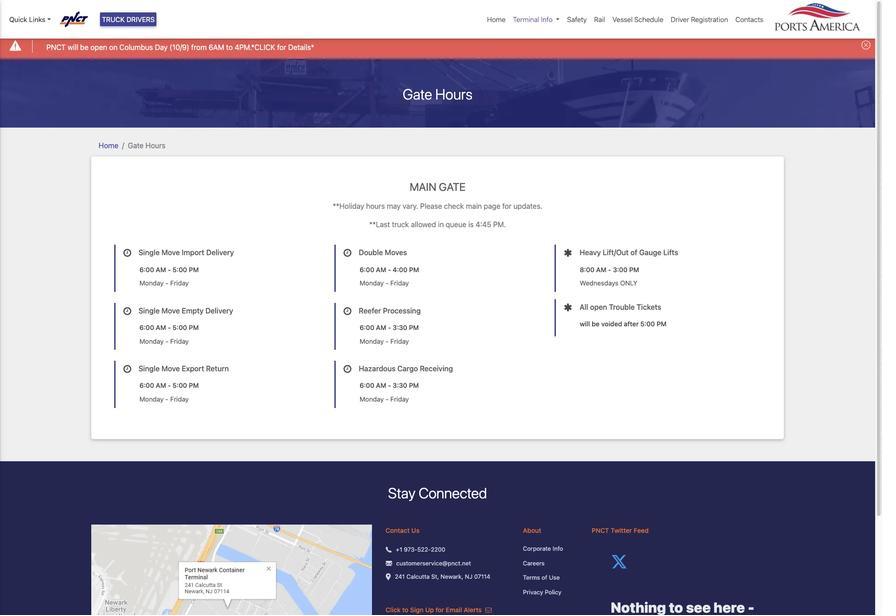 Task type: vqa. For each thing, say whether or not it's contained in the screenshot.
leftmost to
yes



Task type: locate. For each thing, give the bounding box(es) containing it.
move left the empty
[[162, 307, 180, 315]]

1 vertical spatial pnct
[[592, 526, 609, 534]]

of left use
[[542, 574, 548, 581]]

friday up single move export return
[[170, 337, 189, 345]]

am up 'wednesdays'
[[597, 266, 607, 273]]

be left voided
[[592, 320, 600, 328]]

hours
[[436, 85, 473, 103], [146, 141, 166, 149]]

check
[[444, 202, 464, 210]]

2 move from the top
[[162, 307, 180, 315]]

pm down import
[[189, 266, 199, 273]]

terms
[[523, 574, 540, 581]]

am down hazardous
[[376, 382, 387, 389]]

calcutta
[[407, 573, 430, 580]]

6:00 down hazardous
[[360, 382, 375, 389]]

3:30 for processing
[[393, 324, 408, 331]]

home link
[[484, 11, 510, 28], [99, 141, 118, 149]]

monday for reefer processing
[[360, 337, 384, 345]]

am for double moves
[[376, 266, 387, 273]]

monday - friday down single move export return
[[140, 395, 189, 403]]

up
[[425, 606, 434, 614]]

pnct will be open on columbus day (10/9) from 6am to 4pm.*click for details* link
[[46, 42, 314, 53]]

0 horizontal spatial pnct
[[46, 43, 66, 51]]

1 vertical spatial for
[[503, 202, 512, 210]]

pm right "4:00" on the left of the page
[[409, 266, 419, 273]]

monday - friday up hazardous
[[360, 337, 409, 345]]

gate hours
[[403, 85, 473, 103], [128, 141, 166, 149]]

truck
[[392, 221, 409, 229]]

links
[[29, 15, 45, 23]]

1 6:00 am - 3:30 pm from the top
[[360, 324, 419, 331]]

hours
[[366, 202, 385, 210]]

0 horizontal spatial for
[[277, 43, 286, 51]]

3 single from the top
[[139, 365, 160, 373]]

drivers
[[127, 15, 155, 23]]

6:00 down single move import delivery
[[140, 266, 154, 273]]

6:00 am - 3:30 pm down hazardous
[[360, 382, 419, 389]]

5:00 for single move import delivery
[[173, 266, 187, 273]]

0 vertical spatial gate hours
[[403, 85, 473, 103]]

2 single from the top
[[139, 307, 160, 315]]

pm down tickets
[[657, 320, 667, 328]]

am for single move export return
[[156, 382, 166, 389]]

about
[[523, 526, 542, 534]]

monday down hazardous
[[360, 395, 384, 403]]

for left details* at top
[[277, 43, 286, 51]]

twitter
[[611, 526, 632, 534]]

6:00 am - 5:00 pm down single move export return
[[140, 382, 199, 389]]

0 vertical spatial of
[[631, 249, 638, 257]]

1 6:00 am - 5:00 pm from the top
[[140, 266, 199, 273]]

stay
[[388, 484, 416, 502]]

1 vertical spatial 6:00 am - 5:00 pm
[[140, 324, 199, 331]]

6:00 am - 5:00 pm
[[140, 266, 199, 273], [140, 324, 199, 331], [140, 382, 199, 389]]

st,
[[432, 573, 439, 580]]

am down single move empty delivery
[[156, 324, 166, 331]]

6:00 am - 3:30 pm
[[360, 324, 419, 331], [360, 382, 419, 389]]

friday up single move empty delivery
[[170, 279, 189, 287]]

open
[[91, 43, 107, 51], [590, 303, 608, 311]]

5:00 down single move empty delivery
[[173, 324, 187, 331]]

am for single move empty delivery
[[156, 324, 166, 331]]

1 vertical spatial info
[[553, 545, 564, 552]]

contacts
[[736, 15, 764, 23]]

single left the empty
[[139, 307, 160, 315]]

am
[[156, 266, 166, 273], [376, 266, 387, 273], [597, 266, 607, 273], [156, 324, 166, 331], [376, 324, 387, 331], [156, 382, 166, 389], [376, 382, 387, 389]]

delivery right the empty
[[206, 307, 233, 315]]

customerservice@pnct.net link
[[397, 559, 471, 568]]

terminal info
[[513, 15, 553, 23]]

pm for heavy lift/out of gauge lifts
[[630, 266, 640, 273]]

friday down "4:00" on the left of the page
[[391, 279, 409, 287]]

0 vertical spatial info
[[541, 15, 553, 23]]

monday up single move empty delivery
[[140, 279, 164, 287]]

nj
[[465, 573, 473, 580]]

1 vertical spatial home link
[[99, 141, 118, 149]]

be
[[80, 43, 89, 51], [592, 320, 600, 328]]

friday for single move empty delivery
[[170, 337, 189, 345]]

**last truck allowed in queue is 4:45 pm.
[[369, 221, 506, 229]]

0 horizontal spatial gate hours
[[128, 141, 166, 149]]

to
[[226, 43, 233, 51], [403, 606, 409, 614]]

0 vertical spatial gate
[[403, 85, 432, 103]]

3:30 down processing
[[393, 324, 408, 331]]

2 3:30 from the top
[[393, 382, 408, 389]]

0 vertical spatial 3:30
[[393, 324, 408, 331]]

**holiday
[[333, 202, 364, 210]]

+1 973-522-2200
[[396, 546, 446, 553]]

1 vertical spatial single
[[139, 307, 160, 315]]

single for single move import delivery
[[139, 249, 160, 257]]

0 vertical spatial 6:00 am - 3:30 pm
[[360, 324, 419, 331]]

1 horizontal spatial to
[[403, 606, 409, 614]]

monday for single move empty delivery
[[140, 337, 164, 345]]

of left gauge
[[631, 249, 638, 257]]

pm for single move import delivery
[[189, 266, 199, 273]]

-
[[168, 266, 171, 273], [388, 266, 391, 273], [609, 266, 612, 273], [166, 279, 169, 287], [386, 279, 389, 287], [168, 324, 171, 331], [388, 324, 391, 331], [166, 337, 169, 345], [386, 337, 389, 345], [168, 382, 171, 389], [388, 382, 391, 389], [166, 395, 169, 403], [386, 395, 389, 403]]

will left on
[[68, 43, 78, 51]]

0 vertical spatial be
[[80, 43, 89, 51]]

monday - friday down '6:00 am - 4:00 pm'
[[360, 279, 409, 287]]

vary.
[[403, 202, 419, 210]]

0 horizontal spatial be
[[80, 43, 89, 51]]

1 3:30 from the top
[[393, 324, 408, 331]]

main
[[410, 180, 437, 193]]

1 vertical spatial to
[[403, 606, 409, 614]]

import
[[182, 249, 205, 257]]

0 vertical spatial pnct
[[46, 43, 66, 51]]

am down double moves
[[376, 266, 387, 273]]

6:00 for double moves
[[360, 266, 375, 273]]

0 vertical spatial for
[[277, 43, 286, 51]]

tickets
[[637, 303, 662, 311]]

1 move from the top
[[162, 249, 180, 257]]

5:00 down single move export return
[[173, 382, 187, 389]]

am down reefer processing
[[376, 324, 387, 331]]

am down single move import delivery
[[156, 266, 166, 273]]

1 horizontal spatial of
[[631, 249, 638, 257]]

5:00 right after
[[641, 320, 655, 328]]

feed
[[634, 526, 649, 534]]

2 horizontal spatial gate
[[439, 180, 466, 193]]

6:00 am - 3:30 pm for cargo
[[360, 382, 419, 389]]

2 vertical spatial for
[[436, 606, 444, 614]]

info right terminal
[[541, 15, 553, 23]]

will down all
[[580, 320, 590, 328]]

pm down "cargo"
[[409, 382, 419, 389]]

0 horizontal spatial to
[[226, 43, 233, 51]]

monday - friday up single move empty delivery
[[140, 279, 189, 287]]

truck drivers link
[[100, 12, 157, 26]]

pm for reefer processing
[[409, 324, 419, 331]]

to left sign
[[403, 606, 409, 614]]

6:00 am - 5:00 pm down single move empty delivery
[[140, 324, 199, 331]]

5:00 down single move import delivery
[[173, 266, 187, 273]]

move left import
[[162, 249, 180, 257]]

6:00 for hazardous cargo receiving
[[360, 382, 375, 389]]

move
[[162, 249, 180, 257], [162, 307, 180, 315], [162, 365, 180, 373]]

gate
[[403, 85, 432, 103], [128, 141, 144, 149], [439, 180, 466, 193]]

5:00 for single move export return
[[173, 382, 187, 389]]

monday - friday down hazardous
[[360, 395, 409, 403]]

hazardous cargo receiving
[[359, 365, 453, 373]]

0 vertical spatial move
[[162, 249, 180, 257]]

6:00 down single move export return
[[140, 382, 154, 389]]

pnct will be open on columbus day (10/9) from 6am to 4pm.*click for details*
[[46, 43, 314, 51]]

1 vertical spatial 6:00 am - 3:30 pm
[[360, 382, 419, 389]]

pm down processing
[[409, 324, 419, 331]]

open right all
[[590, 303, 608, 311]]

2 6:00 am - 5:00 pm from the top
[[140, 324, 199, 331]]

+1 973-522-2200 link
[[396, 545, 446, 554]]

move for import
[[162, 249, 180, 257]]

1 single from the top
[[139, 249, 160, 257]]

pm down the empty
[[189, 324, 199, 331]]

info for corporate info
[[553, 545, 564, 552]]

8:00
[[580, 266, 595, 273]]

pnct left twitter
[[592, 526, 609, 534]]

move left export
[[162, 365, 180, 373]]

2200
[[431, 546, 446, 553]]

gauge
[[640, 249, 662, 257]]

1 vertical spatial move
[[162, 307, 180, 315]]

friday for reefer processing
[[391, 337, 409, 345]]

pm for double moves
[[409, 266, 419, 273]]

241
[[395, 573, 405, 580]]

1 vertical spatial home
[[99, 141, 118, 149]]

pm for single move empty delivery
[[189, 324, 199, 331]]

friday for double moves
[[391, 279, 409, 287]]

monday up single move export return
[[140, 337, 164, 345]]

5:00
[[173, 266, 187, 273], [641, 320, 655, 328], [173, 324, 187, 331], [173, 382, 187, 389]]

single for single move export return
[[139, 365, 160, 373]]

6:00 down single move empty delivery
[[140, 324, 154, 331]]

2 vertical spatial 6:00 am - 5:00 pm
[[140, 382, 199, 389]]

1 vertical spatial open
[[590, 303, 608, 311]]

6:00 am - 5:00 pm down single move import delivery
[[140, 266, 199, 273]]

am for hazardous cargo receiving
[[376, 382, 387, 389]]

friday down hazardous cargo receiving
[[391, 395, 409, 403]]

single move import delivery
[[139, 249, 234, 257]]

monday - friday for single move export return
[[140, 395, 189, 403]]

1 horizontal spatial pnct
[[592, 526, 609, 534]]

info up careers link
[[553, 545, 564, 552]]

1 horizontal spatial home link
[[484, 11, 510, 28]]

single left export
[[139, 365, 160, 373]]

1 vertical spatial will
[[580, 320, 590, 328]]

0 vertical spatial home
[[487, 15, 506, 23]]

for right up on the bottom of page
[[436, 606, 444, 614]]

of
[[631, 249, 638, 257], [542, 574, 548, 581]]

open left on
[[91, 43, 107, 51]]

2 vertical spatial single
[[139, 365, 160, 373]]

lifts
[[664, 249, 679, 257]]

pm right 3:00
[[630, 266, 640, 273]]

1 horizontal spatial home
[[487, 15, 506, 23]]

0 horizontal spatial hours
[[146, 141, 166, 149]]

1 horizontal spatial be
[[592, 320, 600, 328]]

close image
[[862, 41, 871, 50]]

0 horizontal spatial home
[[99, 141, 118, 149]]

monday down '6:00 am - 4:00 pm'
[[360, 279, 384, 287]]

for
[[277, 43, 286, 51], [503, 202, 512, 210], [436, 606, 444, 614]]

6:00
[[140, 266, 154, 273], [360, 266, 375, 273], [140, 324, 154, 331], [360, 324, 375, 331], [140, 382, 154, 389], [360, 382, 375, 389]]

0 vertical spatial to
[[226, 43, 233, 51]]

envelope o image
[[486, 607, 492, 613]]

single left import
[[139, 249, 160, 257]]

(10/9)
[[170, 43, 189, 51]]

973-
[[404, 546, 418, 553]]

6:00 down double
[[360, 266, 375, 273]]

6:00 am - 3:30 pm down reefer processing
[[360, 324, 419, 331]]

5:00 for single move empty delivery
[[173, 324, 187, 331]]

0 vertical spatial delivery
[[206, 249, 234, 257]]

6:00 am - 5:00 pm for export
[[140, 382, 199, 389]]

be left on
[[80, 43, 89, 51]]

export
[[182, 365, 204, 373]]

6:00 am - 3:30 pm for processing
[[360, 324, 419, 331]]

for right 'page'
[[503, 202, 512, 210]]

1 horizontal spatial hours
[[436, 85, 473, 103]]

single move export return
[[139, 365, 229, 373]]

corporate info link
[[523, 544, 578, 553]]

3 move from the top
[[162, 365, 180, 373]]

monday - friday for single move import delivery
[[140, 279, 189, 287]]

0 vertical spatial will
[[68, 43, 78, 51]]

info inside 'link'
[[541, 15, 553, 23]]

from
[[191, 43, 207, 51]]

0 vertical spatial single
[[139, 249, 160, 257]]

1 vertical spatial gate
[[128, 141, 144, 149]]

monday down single move export return
[[140, 395, 164, 403]]

monday - friday up single move export return
[[140, 337, 189, 345]]

will inside pnct will be open on columbus day (10/9) from 6am to 4pm.*click for details* link
[[68, 43, 78, 51]]

monday - friday for reefer processing
[[360, 337, 409, 345]]

for inside alert
[[277, 43, 286, 51]]

2 vertical spatial gate
[[439, 180, 466, 193]]

0 vertical spatial open
[[91, 43, 107, 51]]

0 horizontal spatial will
[[68, 43, 78, 51]]

terminal info link
[[510, 11, 564, 28]]

6am
[[209, 43, 224, 51]]

0 vertical spatial 6:00 am - 5:00 pm
[[140, 266, 199, 273]]

1 vertical spatial delivery
[[206, 307, 233, 315]]

2 6:00 am - 3:30 pm from the top
[[360, 382, 419, 389]]

friday up hazardous cargo receiving
[[391, 337, 409, 345]]

3:30 down hazardous cargo receiving
[[393, 382, 408, 389]]

1 horizontal spatial open
[[590, 303, 608, 311]]

to right 6am
[[226, 43, 233, 51]]

pnct for pnct will be open on columbus day (10/9) from 6am to 4pm.*click for details*
[[46, 43, 66, 51]]

delivery right import
[[206, 249, 234, 257]]

0 horizontal spatial gate
[[128, 141, 144, 149]]

pm down export
[[189, 382, 199, 389]]

am down single move export return
[[156, 382, 166, 389]]

vessel schedule
[[613, 15, 664, 23]]

0 horizontal spatial open
[[91, 43, 107, 51]]

6:00 down reefer
[[360, 324, 375, 331]]

pm for hazardous cargo receiving
[[409, 382, 419, 389]]

careers link
[[523, 559, 578, 568]]

pnct down quick links link
[[46, 43, 66, 51]]

pnct inside alert
[[46, 43, 66, 51]]

3 6:00 am - 5:00 pm from the top
[[140, 382, 199, 389]]

1 vertical spatial 3:30
[[393, 382, 408, 389]]

friday down single move export return
[[170, 395, 189, 403]]

friday for single move export return
[[170, 395, 189, 403]]

click to sign up for email alerts
[[386, 606, 484, 614]]

please
[[420, 202, 442, 210]]

all open trouble tickets
[[580, 303, 662, 311]]

6:00 for single move empty delivery
[[140, 324, 154, 331]]

monday up hazardous
[[360, 337, 384, 345]]

0 horizontal spatial of
[[542, 574, 548, 581]]

2 vertical spatial move
[[162, 365, 180, 373]]



Task type: describe. For each thing, give the bounding box(es) containing it.
pnct for pnct twitter feed
[[592, 526, 609, 534]]

monday - friday for hazardous cargo receiving
[[360, 395, 409, 403]]

return
[[206, 365, 229, 373]]

reefer
[[359, 307, 381, 315]]

move for empty
[[162, 307, 180, 315]]

1 horizontal spatial gate
[[403, 85, 432, 103]]

double
[[359, 249, 383, 257]]

delivery for single move empty delivery
[[206, 307, 233, 315]]

4:45
[[476, 221, 492, 229]]

1 vertical spatial gate hours
[[128, 141, 166, 149]]

0 vertical spatial home link
[[484, 11, 510, 28]]

move for export
[[162, 365, 180, 373]]

contact us
[[386, 526, 420, 534]]

trouble
[[609, 303, 635, 311]]

vessel
[[613, 15, 633, 23]]

terms of use link
[[523, 573, 578, 582]]

pm for single move export return
[[189, 382, 199, 389]]

wednesdays only
[[580, 279, 638, 287]]

2 horizontal spatial for
[[503, 202, 512, 210]]

6:00 am - 5:00 pm for empty
[[140, 324, 199, 331]]

main gate
[[410, 180, 466, 193]]

single for single move empty delivery
[[139, 307, 160, 315]]

am for single move import delivery
[[156, 266, 166, 273]]

241 calcutta st, newark, nj 07114
[[395, 573, 491, 580]]

vessel schedule link
[[609, 11, 668, 28]]

1 horizontal spatial for
[[436, 606, 444, 614]]

info for terminal info
[[541, 15, 553, 23]]

6:00 for single move export return
[[140, 382, 154, 389]]

driver registration
[[671, 15, 729, 23]]

3:30 for cargo
[[393, 382, 408, 389]]

1 vertical spatial be
[[592, 320, 600, 328]]

on
[[109, 43, 118, 51]]

522-
[[418, 546, 431, 553]]

1 vertical spatial of
[[542, 574, 548, 581]]

use
[[549, 574, 560, 581]]

quick links
[[9, 15, 45, 23]]

be inside alert
[[80, 43, 89, 51]]

lift/out
[[603, 249, 629, 257]]

am for reefer processing
[[376, 324, 387, 331]]

corporate info
[[523, 545, 564, 552]]

4pm.*click
[[235, 43, 275, 51]]

may
[[387, 202, 401, 210]]

alerts
[[464, 606, 482, 614]]

main
[[466, 202, 482, 210]]

wednesdays
[[580, 279, 619, 287]]

driver registration link
[[668, 11, 732, 28]]

only
[[621, 279, 638, 287]]

friday for single move import delivery
[[170, 279, 189, 287]]

terms of use
[[523, 574, 560, 581]]

1 horizontal spatial gate hours
[[403, 85, 473, 103]]

pm.
[[494, 221, 506, 229]]

double moves
[[359, 249, 407, 257]]

voided
[[602, 320, 623, 328]]

monday - friday for single move empty delivery
[[140, 337, 189, 345]]

policy
[[545, 588, 562, 596]]

pnct twitter feed
[[592, 526, 649, 534]]

us
[[412, 526, 420, 534]]

contact
[[386, 526, 410, 534]]

6:00 am - 5:00 pm for import
[[140, 266, 199, 273]]

6:00 for reefer processing
[[360, 324, 375, 331]]

heavy
[[580, 249, 601, 257]]

0 vertical spatial hours
[[436, 85, 473, 103]]

07114
[[474, 573, 491, 580]]

stay connected
[[388, 484, 487, 502]]

hazardous
[[359, 365, 396, 373]]

queue
[[446, 221, 467, 229]]

registration
[[691, 15, 729, 23]]

page
[[484, 202, 501, 210]]

cargo
[[398, 365, 418, 373]]

processing
[[383, 307, 421, 315]]

delivery for single move import delivery
[[206, 249, 234, 257]]

monday for double moves
[[360, 279, 384, 287]]

moves
[[385, 249, 407, 257]]

sign
[[410, 606, 424, 614]]

click to sign up for email alerts link
[[386, 606, 492, 614]]

privacy policy link
[[523, 588, 578, 597]]

schedule
[[635, 15, 664, 23]]

6:00 for single move import delivery
[[140, 266, 154, 273]]

empty
[[182, 307, 204, 315]]

email
[[446, 606, 462, 614]]

am for heavy lift/out of gauge lifts
[[597, 266, 607, 273]]

**holiday hours may vary. please check main page for updates.
[[333, 202, 543, 210]]

pnct will be open on columbus day (10/9) from 6am to 4pm.*click for details* alert
[[0, 34, 876, 59]]

quick links link
[[9, 14, 51, 25]]

truck drivers
[[102, 15, 155, 23]]

1 horizontal spatial will
[[580, 320, 590, 328]]

safety
[[567, 15, 587, 23]]

reefer processing
[[359, 307, 421, 315]]

1 vertical spatial hours
[[146, 141, 166, 149]]

quick
[[9, 15, 27, 23]]

will be voided after 5:00 pm
[[580, 320, 667, 328]]

updates.
[[514, 202, 543, 210]]

+1
[[396, 546, 403, 553]]

monday - friday for double moves
[[360, 279, 409, 287]]

241 calcutta st, newark, nj 07114 link
[[395, 572, 491, 581]]

customerservice@pnct.net
[[397, 559, 471, 567]]

newark,
[[441, 573, 464, 580]]

connected
[[419, 484, 487, 502]]

3:00
[[613, 266, 628, 273]]

0 horizontal spatial home link
[[99, 141, 118, 149]]

monday for hazardous cargo receiving
[[360, 395, 384, 403]]

4:00
[[393, 266, 408, 273]]

click
[[386, 606, 401, 614]]

open inside pnct will be open on columbus day (10/9) from 6am to 4pm.*click for details* link
[[91, 43, 107, 51]]

privacy
[[523, 588, 544, 596]]

heavy lift/out of gauge lifts
[[580, 249, 679, 257]]

8:00 am - 3:00 pm
[[580, 266, 640, 273]]

contacts link
[[732, 11, 768, 28]]

after
[[624, 320, 639, 328]]

monday for single move export return
[[140, 395, 164, 403]]

day
[[155, 43, 168, 51]]

is
[[469, 221, 474, 229]]

single move empty delivery
[[139, 307, 233, 315]]

6:00 am - 4:00 pm
[[360, 266, 419, 273]]

careers
[[523, 559, 545, 567]]

safety link
[[564, 11, 591, 28]]

friday for hazardous cargo receiving
[[391, 395, 409, 403]]

monday for single move import delivery
[[140, 279, 164, 287]]

all
[[580, 303, 589, 311]]

to inside alert
[[226, 43, 233, 51]]



